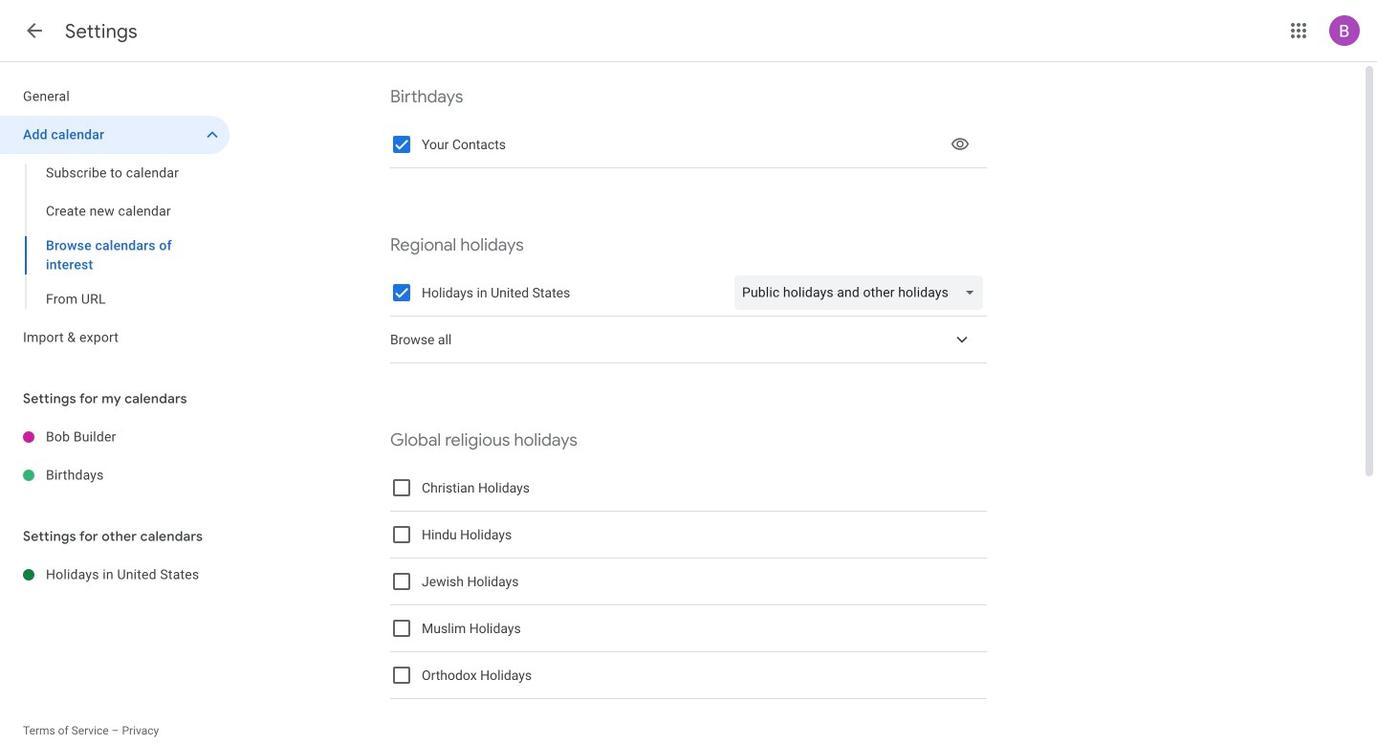Task type: vqa. For each thing, say whether or not it's contained in the screenshot.
Privacy
no



Task type: describe. For each thing, give the bounding box(es) containing it.
1 tree from the top
[[0, 77, 230, 357]]



Task type: locate. For each thing, give the bounding box(es) containing it.
heading
[[65, 19, 138, 44]]

None field
[[734, 270, 991, 316]]

go back image
[[23, 19, 46, 42]]

birthdays tree item
[[0, 456, 230, 494]]

tree
[[0, 77, 230, 357], [0, 418, 230, 494]]

add calendar tree item
[[0, 116, 230, 154]]

2 tree from the top
[[0, 418, 230, 494]]

bob builder tree item
[[0, 418, 230, 456]]

group
[[0, 154, 230, 318]]

0 vertical spatial tree
[[0, 77, 230, 357]]

1 vertical spatial tree
[[0, 418, 230, 494]]

holidays in united states tree item
[[0, 556, 230, 594]]



